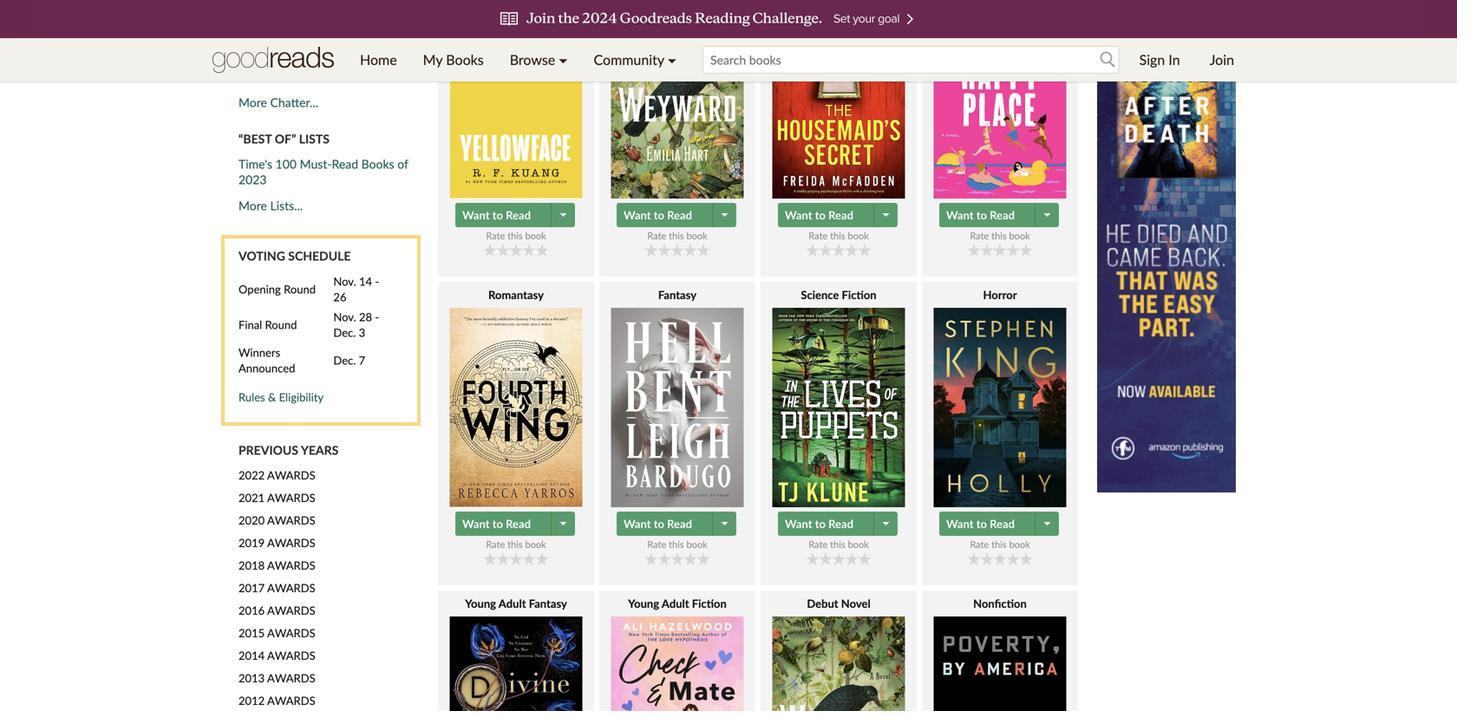 Task type: describe. For each thing, give the bounding box(es) containing it.
Search books text field
[[703, 46, 1119, 74]]

2019 awards link
[[239, 535, 421, 551]]

2022 awards link
[[239, 467, 421, 483]]

my books link
[[410, 38, 497, 82]]

final round
[[239, 318, 297, 332]]

nov. 14 - 26
[[333, 274, 379, 304]]

- for nov. 14 - 26
[[375, 274, 379, 288]]

young for young adult fiction
[[628, 597, 659, 611]]

adult for fantasy
[[499, 597, 526, 611]]

community ▾
[[594, 51, 677, 68]]

community
[[594, 51, 664, 68]]

0 vertical spatial weyward image
[[611, 0, 744, 199]]

2013 awards link
[[239, 670, 421, 686]]

2018 awards link
[[239, 558, 421, 573]]

previous years
[[239, 443, 339, 457]]

booktrib editors predict 2023 goodreads choice awards winners
[[239, 35, 398, 81]]

final
[[239, 318, 262, 332]]

nonfiction
[[973, 597, 1027, 611]]

2015 awards link
[[239, 625, 421, 641]]

browse
[[510, 51, 555, 68]]

2017 awards link
[[239, 580, 421, 596]]

novel
[[841, 597, 871, 611]]

join
[[1210, 51, 1234, 68]]

november 14th. to november 26th element
[[333, 273, 403, 309]]

sign in link
[[1126, 38, 1193, 82]]

home
[[360, 51, 397, 68]]

28
[[359, 310, 372, 324]]

debut novel
[[807, 597, 871, 611]]

years
[[301, 443, 339, 457]]

0 vertical spatial fantasy
[[658, 288, 697, 302]]

7 awards from the top
[[267, 604, 315, 617]]

voting
[[239, 249, 285, 263]]

3 awards from the top
[[267, 513, 315, 527]]

2022 awards 2021 awards 2020 awards 2019 awards 2018 awards 2017 awards 2016 awards 2015 awards 2014 awards 2013 awards 2012 awards
[[239, 468, 315, 708]]

horror link
[[922, 287, 1078, 508]]

10 awards from the top
[[267, 671, 315, 685]]

young adult fantasy
[[465, 597, 567, 611]]

holly image
[[934, 308, 1066, 508]]

2020 awards link
[[239, 513, 421, 528]]

4 awards from the top
[[267, 536, 315, 550]]

booktrib editors predict 2023 goodreads choice awards winners link
[[239, 35, 398, 81]]

fantasy link
[[599, 287, 756, 508]]

6 awards from the top
[[267, 581, 315, 595]]

announced
[[239, 361, 295, 375]]

home link
[[347, 38, 410, 82]]

2021
[[239, 491, 265, 505]]

0 horizontal spatial fiction
[[692, 597, 727, 611]]

romantasy
[[488, 288, 544, 302]]

books inside the time's 100 must-read books of 2023
[[361, 157, 394, 171]]

nonfiction link
[[922, 596, 1078, 711]]

9 awards from the top
[[267, 649, 315, 663]]

sign
[[1139, 51, 1165, 68]]

happy place image
[[934, 0, 1066, 199]]

8 awards from the top
[[267, 626, 315, 640]]

of
[[397, 157, 408, 171]]

join link
[[1197, 38, 1247, 82]]

more lists...
[[239, 198, 303, 213]]

science fiction link
[[761, 287, 917, 508]]

the housemaid's secret (the housemaid, #2) image
[[772, 0, 905, 199]]

fourth wing (the empyrean, #1) image
[[450, 308, 582, 507]]

5 awards from the top
[[267, 559, 315, 572]]

predict
[[329, 35, 366, 50]]

check & mate image
[[611, 617, 744, 711]]

2 awards from the top
[[267, 491, 315, 505]]

sign in
[[1139, 51, 1180, 68]]

browse ▾ button
[[497, 38, 581, 82]]

goodreads
[[239, 51, 297, 66]]

winners announced
[[239, 345, 295, 375]]

poverty, by america image
[[934, 617, 1066, 711]]

voting schedule
[[239, 249, 351, 263]]

2012 awards link
[[239, 693, 421, 709]]

2023 inside the time's 100 must-read books of 2023
[[239, 172, 267, 187]]

adult for fiction
[[662, 597, 689, 611]]

read inside the time's 100 must-read books of 2023
[[332, 157, 358, 171]]

more chatter...
[[239, 95, 318, 110]]

lists...
[[270, 198, 303, 213]]

yellowface image
[[450, 0, 582, 199]]

2012
[[239, 694, 265, 708]]

2018
[[239, 559, 265, 572]]

my
[[423, 51, 443, 68]]

debut novel link
[[761, 596, 917, 711]]

booktrib
[[239, 35, 285, 50]]

more for more lists...
[[239, 198, 267, 213]]

2015
[[239, 626, 265, 640]]

awards
[[339, 51, 379, 66]]

divine rivals (letters of enchantment, #1) image
[[450, 617, 582, 711]]

young for young adult fantasy
[[465, 597, 496, 611]]

must-
[[300, 157, 332, 171]]

2016 awards link
[[239, 603, 421, 618]]

2021 awards link
[[239, 490, 421, 506]]

1 vertical spatial fantasy
[[529, 597, 567, 611]]



Task type: vqa. For each thing, say whether or not it's contained in the screenshot.
the Winners inside BookTrib Editors Predict 2023 Goodreads Choice Awards Winners
yes



Task type: locate. For each thing, give the bounding box(es) containing it.
1 horizontal spatial weyward image
[[772, 617, 905, 711]]

dec. inside nov. 28 - dec.  3
[[333, 326, 356, 339]]

▾ right community
[[668, 51, 677, 68]]

0 vertical spatial fiction
[[842, 288, 877, 302]]

young adult fiction link
[[599, 596, 756, 711]]

awards right '2017' in the left bottom of the page
[[267, 581, 315, 595]]

winners inside winners announced
[[239, 345, 280, 359]]

young adult fiction
[[628, 597, 727, 611]]

0 vertical spatial round
[[284, 282, 316, 296]]

&
[[268, 390, 276, 404]]

3
[[359, 326, 365, 339]]

want
[[462, 208, 490, 222], [624, 208, 651, 222], [785, 208, 812, 222], [946, 208, 974, 222], [462, 517, 490, 531], [624, 517, 651, 531], [785, 517, 812, 531], [946, 517, 974, 531]]

more up "best
[[239, 95, 267, 110]]

dec. 7
[[333, 353, 365, 367]]

rules
[[239, 390, 265, 404]]

1 - from the top
[[375, 274, 379, 288]]

more
[[239, 95, 267, 110], [239, 198, 267, 213]]

2017
[[239, 581, 265, 595]]

time's
[[239, 157, 272, 171]]

0 vertical spatial 2023
[[369, 35, 398, 50]]

weyward image
[[611, 0, 744, 199], [772, 617, 905, 711]]

1 more from the top
[[239, 95, 267, 110]]

time's 100 must-read books of 2023
[[239, 157, 408, 187]]

nov. down 26
[[333, 310, 356, 324]]

chatter...
[[270, 95, 318, 110]]

winners down goodreads
[[239, 66, 284, 81]]

menu
[[347, 38, 690, 82]]

1 vertical spatial winners
[[239, 345, 280, 359]]

nov. for dec.
[[333, 310, 356, 324]]

1 adult from the left
[[499, 597, 526, 611]]

2 more from the top
[[239, 198, 267, 213]]

- right 14
[[375, 274, 379, 288]]

young
[[465, 597, 496, 611], [628, 597, 659, 611]]

"best
[[239, 131, 272, 146]]

book
[[525, 230, 546, 242], [687, 230, 708, 242], [848, 230, 869, 242], [1009, 230, 1030, 242], [525, 539, 546, 550], [687, 539, 708, 550], [848, 539, 869, 550], [1009, 539, 1030, 550]]

0 horizontal spatial young
[[465, 597, 496, 611]]

awards down previous years at the bottom left of page
[[267, 468, 315, 482]]

2023 up home
[[369, 35, 398, 50]]

my books
[[423, 51, 484, 68]]

0 vertical spatial nov.
[[333, 274, 356, 288]]

▾ right the browse
[[559, 51, 568, 68]]

nov.
[[333, 274, 356, 288], [333, 310, 356, 324]]

nov. 28 - dec.  3
[[333, 310, 379, 339]]

2 adult from the left
[[662, 597, 689, 611]]

1 vertical spatial dec.
[[333, 353, 356, 367]]

fiction
[[842, 288, 877, 302], [692, 597, 727, 611]]

14
[[359, 274, 372, 288]]

1 vertical spatial -
[[375, 310, 379, 324]]

1 dec. from the top
[[333, 326, 356, 339]]

2 young from the left
[[628, 597, 659, 611]]

awards right 2016
[[267, 604, 315, 617]]

rules & eligibility link
[[239, 390, 324, 404]]

nov. inside nov. 28 - dec.  3
[[333, 310, 356, 324]]

7
[[359, 353, 365, 367]]

2023 inside booktrib editors predict 2023 goodreads choice awards winners
[[369, 35, 398, 50]]

26
[[333, 290, 347, 304]]

0 vertical spatial more
[[239, 95, 267, 110]]

2023 down time's
[[239, 172, 267, 187]]

"best of" lists
[[239, 131, 330, 146]]

november 28th. to december 3rd element
[[333, 309, 403, 345]]

1 horizontal spatial books
[[446, 51, 484, 68]]

books right my
[[446, 51, 484, 68]]

round for opening round
[[284, 282, 316, 296]]

- inside nov. 28 - dec.  3
[[375, 310, 379, 324]]

0 vertical spatial books
[[446, 51, 484, 68]]

2023
[[369, 35, 398, 50], [239, 172, 267, 187]]

0 horizontal spatial fantasy
[[529, 597, 567, 611]]

1 horizontal spatial fiction
[[842, 288, 877, 302]]

previous
[[239, 443, 298, 457]]

choice
[[300, 51, 336, 66]]

opening round
[[239, 282, 316, 296]]

1 vertical spatial 2023
[[239, 172, 267, 187]]

1 vertical spatial books
[[361, 157, 394, 171]]

0 horizontal spatial books
[[361, 157, 394, 171]]

1 vertical spatial weyward image
[[772, 617, 905, 711]]

horror
[[983, 288, 1017, 302]]

11 awards from the top
[[267, 694, 315, 708]]

awards right 2018
[[267, 559, 315, 572]]

0 horizontal spatial ▾
[[559, 51, 568, 68]]

round
[[284, 282, 316, 296], [265, 318, 297, 332]]

young up divine rivals (letters of enchantment, #1) image
[[465, 597, 496, 611]]

-
[[375, 274, 379, 288], [375, 310, 379, 324]]

1 horizontal spatial 2023
[[369, 35, 398, 50]]

awards right 2019
[[267, 536, 315, 550]]

time's 100 must-read books of 2023 link
[[239, 157, 408, 187]]

books
[[446, 51, 484, 68], [361, 157, 394, 171]]

2 ▾ from the left
[[668, 51, 677, 68]]

2019
[[239, 536, 265, 550]]

books inside menu
[[446, 51, 484, 68]]

2 nov. from the top
[[333, 310, 356, 324]]

0 horizontal spatial adult
[[499, 597, 526, 611]]

100
[[276, 157, 297, 171]]

2016
[[239, 604, 265, 617]]

weyward image inside debut novel "link"
[[772, 617, 905, 711]]

round for final round
[[265, 318, 297, 332]]

2020
[[239, 513, 265, 527]]

1 horizontal spatial fantasy
[[658, 288, 697, 302]]

1 young from the left
[[465, 597, 496, 611]]

rules & eligibility
[[239, 390, 324, 404]]

adult up divine rivals (letters of enchantment, #1) image
[[499, 597, 526, 611]]

winners
[[239, 66, 284, 81], [239, 345, 280, 359]]

1 vertical spatial more
[[239, 198, 267, 213]]

dec. left 7
[[333, 353, 356, 367]]

advertisement region
[[1097, 0, 1236, 493]]

▾ for browse ▾
[[559, 51, 568, 68]]

awards right 2012
[[267, 694, 315, 708]]

round down voting schedule
[[284, 282, 316, 296]]

want to read
[[462, 208, 531, 222], [624, 208, 692, 222], [785, 208, 853, 222], [946, 208, 1015, 222], [462, 517, 531, 531], [624, 517, 692, 531], [785, 517, 853, 531], [946, 517, 1015, 531]]

1 horizontal spatial ▾
[[668, 51, 677, 68]]

awards right 2021
[[267, 491, 315, 505]]

menu containing home
[[347, 38, 690, 82]]

fiction up check & mate image
[[692, 597, 727, 611]]

winners inside booktrib editors predict 2023 goodreads choice awards winners
[[239, 66, 284, 81]]

science
[[801, 288, 839, 302]]

0 vertical spatial winners
[[239, 66, 284, 81]]

awards right 2015
[[267, 626, 315, 640]]

2 - from the top
[[375, 310, 379, 324]]

adult up check & mate image
[[662, 597, 689, 611]]

0 vertical spatial -
[[375, 274, 379, 288]]

opening
[[239, 282, 281, 296]]

▾
[[559, 51, 568, 68], [668, 51, 677, 68]]

- right 28
[[375, 310, 379, 324]]

1 vertical spatial nov.
[[333, 310, 356, 324]]

books left of
[[361, 157, 394, 171]]

1 nov. from the top
[[333, 274, 356, 288]]

2013
[[239, 671, 265, 685]]

1 ▾ from the left
[[559, 51, 568, 68]]

1 winners from the top
[[239, 66, 284, 81]]

winners up announced
[[239, 345, 280, 359]]

more for more chatter...
[[239, 95, 267, 110]]

more lists... link
[[239, 198, 421, 214]]

debut
[[807, 597, 838, 611]]

awards
[[267, 468, 315, 482], [267, 491, 315, 505], [267, 513, 315, 527], [267, 536, 315, 550], [267, 559, 315, 572], [267, 581, 315, 595], [267, 604, 315, 617], [267, 626, 315, 640], [267, 649, 315, 663], [267, 671, 315, 685], [267, 694, 315, 708]]

more inside 'link'
[[239, 198, 267, 213]]

awards right 2020
[[267, 513, 315, 527]]

more chatter... link
[[239, 95, 421, 110]]

rate this book
[[486, 230, 546, 242], [647, 230, 708, 242], [809, 230, 869, 242], [970, 230, 1030, 242], [486, 539, 546, 550], [647, 539, 708, 550], [809, 539, 869, 550], [970, 539, 1030, 550]]

want to read button
[[455, 203, 553, 227], [617, 203, 715, 227], [778, 203, 876, 227], [939, 203, 1037, 227], [455, 512, 553, 536], [617, 512, 715, 536], [778, 512, 876, 536], [939, 512, 1037, 536]]

1 horizontal spatial young
[[628, 597, 659, 611]]

▾ for community ▾
[[668, 51, 677, 68]]

2014
[[239, 649, 265, 663]]

browse ▾
[[510, 51, 568, 68]]

rate
[[486, 230, 505, 242], [647, 230, 666, 242], [809, 230, 828, 242], [970, 230, 989, 242], [486, 539, 505, 550], [647, 539, 666, 550], [809, 539, 828, 550], [970, 539, 989, 550]]

in
[[1169, 51, 1180, 68]]

hell bent (alex stern, #2) image
[[611, 308, 744, 508]]

1 awards from the top
[[267, 468, 315, 482]]

more left "lists..."
[[239, 198, 267, 213]]

Search for books to add to your shelves search field
[[703, 46, 1119, 74]]

dec. left 3
[[333, 326, 356, 339]]

nov. up 26
[[333, 274, 356, 288]]

nov. for 26
[[333, 274, 356, 288]]

of"
[[275, 131, 296, 146]]

schedule
[[288, 249, 351, 263]]

read
[[332, 157, 358, 171], [506, 208, 531, 222], [667, 208, 692, 222], [828, 208, 853, 222], [990, 208, 1015, 222], [506, 517, 531, 531], [667, 517, 692, 531], [828, 517, 853, 531], [990, 517, 1015, 531]]

eligibility
[[279, 390, 324, 404]]

- inside nov. 14 - 26
[[375, 274, 379, 288]]

- for nov. 28 - dec.  3
[[375, 310, 379, 324]]

2 dec. from the top
[[333, 353, 356, 367]]

editors
[[288, 35, 326, 50]]

round right final
[[265, 318, 297, 332]]

2022
[[239, 468, 265, 482]]

nov. inside nov. 14 - 26
[[333, 274, 356, 288]]

1 horizontal spatial adult
[[662, 597, 689, 611]]

2 winners from the top
[[239, 345, 280, 359]]

to
[[492, 208, 503, 222], [654, 208, 664, 222], [815, 208, 826, 222], [976, 208, 987, 222], [492, 517, 503, 531], [654, 517, 664, 531], [815, 517, 826, 531], [976, 517, 987, 531]]

1 vertical spatial fiction
[[692, 597, 727, 611]]

0 horizontal spatial weyward image
[[611, 0, 744, 199]]

join goodreads' 2024 reading challenge image
[[35, 0, 1423, 38]]

in the lives of puppets image
[[772, 308, 905, 508]]

fiction right science
[[842, 288, 877, 302]]

awards right "2014"
[[267, 649, 315, 663]]

1 vertical spatial round
[[265, 318, 297, 332]]

0 vertical spatial dec.
[[333, 326, 356, 339]]

young up check & mate image
[[628, 597, 659, 611]]

community ▾ button
[[581, 38, 690, 82]]

lists
[[299, 131, 330, 146]]

young adult fantasy link
[[438, 596, 594, 711]]

awards right 2013
[[267, 671, 315, 685]]

0 horizontal spatial 2023
[[239, 172, 267, 187]]



